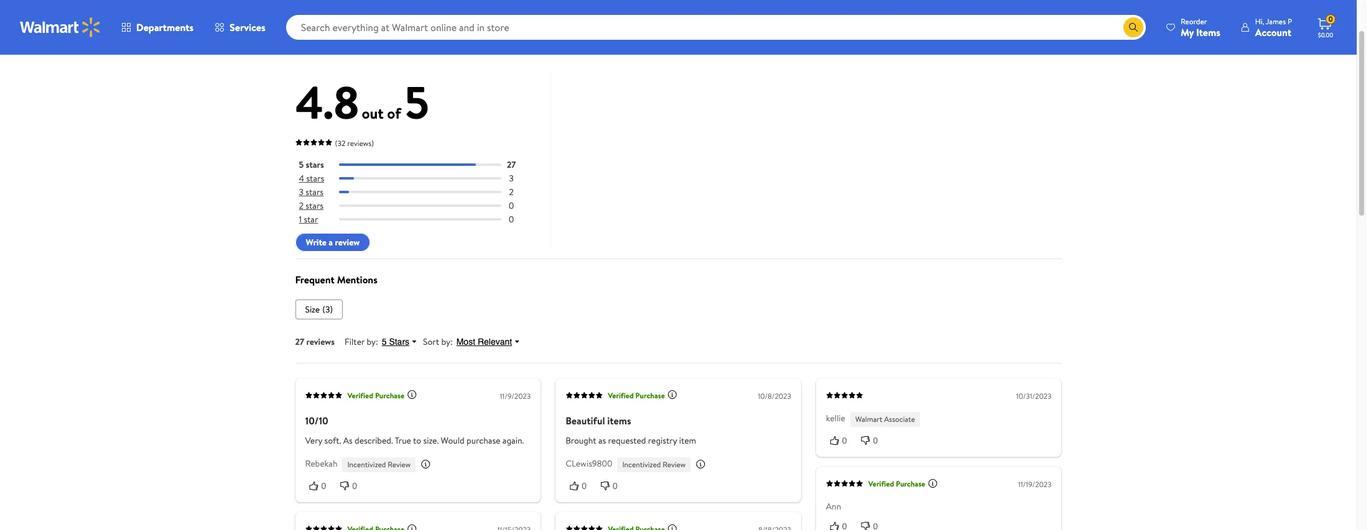 Task type: vqa. For each thing, say whether or not it's contained in the screenshot.
SIZE
yes



Task type: describe. For each thing, give the bounding box(es) containing it.
beautiful
[[566, 414, 605, 428]]

brought as requested registry item
[[566, 435, 696, 447]]

0 vertical spatial 5
[[405, 71, 429, 133]]

review for 10/10
[[388, 460, 411, 470]]

purchase
[[467, 435, 500, 447]]

filter by:
[[345, 336, 378, 348]]

mentions
[[337, 273, 378, 287]]

items
[[607, 414, 631, 428]]

soft.
[[324, 435, 341, 447]]

size
[[305, 304, 320, 316]]

frequent mentions
[[295, 273, 378, 287]]

out
[[362, 103, 384, 124]]

reorder my items
[[1181, 16, 1220, 39]]

item
[[679, 435, 696, 447]]

verified for beautiful items
[[608, 390, 634, 401]]

incentivized review information image for 10/10
[[421, 460, 431, 470]]

18/24m
[[595, 6, 624, 19]]

2 for 2
[[509, 186, 514, 199]]

7pk,
[[494, 6, 509, 19]]

stars for 4 stars
[[306, 172, 324, 185]]

purchase for beautiful items
[[636, 390, 665, 401]]

very
[[305, 435, 322, 447]]

james
[[1266, 16, 1286, 26]]

walmart
[[855, 414, 882, 425]]

ann
[[826, 501, 841, 513]]

reviews for customer reviews
[[346, 37, 382, 52]]

stars
[[389, 337, 409, 347]]

walmart associate
[[855, 414, 915, 425]]

star
[[304, 214, 318, 226]]

4 stars
[[299, 172, 324, 185]]

very soft. as described. true to size. would purchase again.
[[305, 435, 524, 447]]

sleeve
[[427, 6, 451, 19]]

2 horizontal spatial verified
[[868, 479, 894, 490]]

incentivized review information image for beautiful items
[[696, 460, 706, 470]]

4.8
[[295, 71, 359, 133]]

write a review link
[[295, 234, 370, 252]]

reorder
[[1181, 16, 1207, 26]]

stars for 5 stars
[[306, 159, 324, 171]]

purchase for 10/10
[[375, 390, 404, 401]]

customer
[[295, 37, 343, 52]]

27 reviews
[[295, 336, 335, 348]]

Search search field
[[286, 15, 1146, 40]]

0/3m-
[[571, 6, 595, 19]]

long
[[406, 6, 425, 19]]

filter
[[345, 336, 365, 348]]

p
[[1288, 16, 1292, 26]]

2 horizontal spatial purchase
[[896, 479, 925, 490]]

27 for 27 reviews
[[295, 336, 304, 348]]

registry
[[648, 435, 677, 447]]

most
[[456, 337, 475, 347]]

cotton
[[377, 6, 404, 19]]

account
[[1255, 25, 1292, 39]]

3 stars
[[299, 186, 324, 199]]

3 for 3
[[509, 172, 514, 185]]

5 stars button
[[378, 336, 423, 348]]

clear search field text image
[[1109, 22, 1118, 32]]

stars for 3 stars
[[306, 186, 324, 199]]

stars for 2 stars
[[306, 200, 324, 212]]

0 $0.00
[[1318, 14, 1333, 39]]

relevant
[[478, 337, 512, 347]]

1
[[299, 214, 302, 226]]

27 for 27
[[507, 159, 516, 171]]

5 stars
[[382, 337, 409, 347]]

Walmart Site-Wide search field
[[286, 15, 1146, 40]]

most relevant
[[456, 337, 512, 347]]

a
[[329, 237, 333, 249]]

review
[[335, 237, 360, 249]]

bodysuits,
[[453, 6, 492, 19]]

3 for 3 stars
[[299, 186, 304, 199]]

kellie
[[826, 412, 845, 425]]

11/9/2023
[[500, 391, 531, 402]]

10/8/2023
[[758, 391, 791, 402]]

2 stars
[[299, 200, 324, 212]]

back
[[295, 6, 313, 19]]

(32
[[335, 138, 346, 149]]

write
[[306, 237, 327, 249]]

incentivized for beautiful items
[[622, 460, 661, 470]]



Task type: locate. For each thing, give the bounding box(es) containing it.
1 horizontal spatial reviews
[[346, 37, 382, 52]]

0 button
[[826, 435, 857, 448], [857, 435, 888, 448], [305, 480, 336, 493], [336, 480, 367, 493], [566, 480, 597, 493], [597, 480, 628, 493]]

(32 reviews)
[[335, 138, 374, 149]]

departments button
[[111, 12, 204, 42]]

incentivized for 10/10
[[347, 460, 386, 470]]

4
[[299, 172, 304, 185]]

verified purchase information image
[[407, 524, 417, 531]]

0 horizontal spatial 27
[[295, 336, 304, 348]]

departments
[[136, 21, 194, 34]]

1 horizontal spatial verified
[[608, 390, 634, 401]]

0 vertical spatial 3
[[509, 172, 514, 185]]

1 star
[[299, 214, 318, 226]]

by: right sort on the left bottom of page
[[441, 336, 453, 348]]

list item
[[295, 300, 343, 320]]

progress bar for 3 stars
[[339, 191, 501, 194]]

frequent
[[295, 273, 335, 287]]

(32 reviews) link
[[295, 136, 374, 149]]

incentivized review down described.
[[347, 460, 411, 470]]

1 horizontal spatial 27
[[507, 159, 516, 171]]

incentivized review information image down 'size.'
[[421, 460, 431, 470]]

0 horizontal spatial review
[[388, 460, 411, 470]]

1 vertical spatial 3
[[299, 186, 304, 199]]

0 horizontal spatial to
[[315, 6, 323, 19]]

0 horizontal spatial reviews
[[306, 336, 335, 348]]

again.
[[503, 435, 524, 447]]

incentivized
[[347, 460, 386, 470], [622, 460, 661, 470]]

2 horizontal spatial 5
[[405, 71, 429, 133]]

1 horizontal spatial incentivized review information image
[[696, 460, 706, 470]]

brought
[[566, 435, 596, 447]]

of
[[387, 103, 401, 124]]

$0.00
[[1318, 30, 1333, 39]]

5 stars
[[299, 159, 324, 171]]

5 right of
[[405, 71, 429, 133]]

5 up 4 in the top of the page
[[299, 159, 304, 171]]

boy
[[511, 6, 525, 19]]

4.8 out of 5
[[295, 71, 429, 133]]

10/10
[[305, 414, 328, 428]]

reviews for 27 reviews
[[306, 336, 335, 348]]

0 horizontal spatial incentivized review information image
[[421, 460, 431, 470]]

hudson
[[325, 6, 354, 19]]

stars
[[306, 159, 324, 171], [306, 172, 324, 185], [306, 186, 324, 199], [306, 200, 324, 212]]

stars right 4 in the top of the page
[[306, 172, 324, 185]]

1 incentivized review from the left
[[347, 460, 411, 470]]

verified purchase for beautiful items
[[608, 390, 665, 401]]

verified
[[347, 390, 373, 401], [608, 390, 634, 401], [868, 479, 894, 490]]

1 horizontal spatial review
[[663, 460, 686, 470]]

write a review
[[306, 237, 360, 249]]

associate
[[884, 414, 915, 425]]

rebekah
[[305, 458, 337, 470]]

0 horizontal spatial purchase
[[375, 390, 404, 401]]

1 vertical spatial 2
[[299, 200, 304, 212]]

incentivized review information image
[[421, 460, 431, 470], [696, 460, 706, 470]]

reviews)
[[347, 138, 374, 149]]

0 vertical spatial 27
[[507, 159, 516, 171]]

2 progress bar from the top
[[339, 177, 501, 180]]

search icon image
[[1128, 22, 1138, 32]]

stars up 4 stars at the top of page
[[306, 159, 324, 171]]

purchase
[[375, 390, 404, 401], [636, 390, 665, 401], [896, 479, 925, 490]]

review
[[388, 460, 411, 470], [663, 460, 686, 470]]

1 vertical spatial 27
[[295, 336, 304, 348]]

0 vertical spatial to
[[315, 6, 323, 19]]

stars down 4 stars at the top of page
[[306, 186, 324, 199]]

1 by: from the left
[[367, 336, 378, 348]]

by: right filter
[[367, 336, 378, 348]]

incentivized review down registry
[[622, 460, 686, 470]]

progress bar for 5 stars
[[339, 164, 501, 166]]

list item containing size
[[295, 300, 343, 320]]

0 horizontal spatial verified purchase
[[347, 390, 404, 401]]

0 inside the 0 $0.00
[[1328, 14, 1333, 24]]

incentivized down brought as requested registry item
[[622, 460, 661, 470]]

1 horizontal spatial verified purchase
[[608, 390, 665, 401]]

reviews down size (3)
[[306, 336, 335, 348]]

1 horizontal spatial incentivized
[[622, 460, 661, 470]]

0
[[1328, 14, 1333, 24], [509, 200, 514, 212], [509, 214, 514, 226], [842, 436, 847, 446], [873, 436, 878, 446], [321, 482, 326, 491], [352, 482, 357, 491], [582, 482, 587, 491], [613, 482, 618, 491]]

incentivized review information image down item
[[696, 460, 706, 470]]

progress bar for 2 stars
[[339, 205, 501, 207]]

1 horizontal spatial 2
[[509, 186, 514, 199]]

as
[[343, 435, 353, 447]]

reviews down "baby"
[[346, 37, 382, 52]]

walmart image
[[20, 17, 101, 37]]

to right back
[[315, 6, 323, 19]]

sizes
[[551, 6, 569, 19]]

1 horizontal spatial 3
[[509, 172, 514, 185]]

basic,
[[528, 6, 549, 19]]

to
[[315, 6, 323, 19], [413, 435, 421, 447]]

services button
[[204, 12, 276, 42]]

0 vertical spatial reviews
[[346, 37, 382, 52]]

1 horizontal spatial to
[[413, 435, 421, 447]]

0 horizontal spatial 5
[[299, 159, 304, 171]]

2 horizontal spatial verified purchase
[[868, 479, 925, 490]]

4 progress bar from the top
[[339, 205, 501, 207]]

by:
[[367, 336, 378, 348], [441, 336, 453, 348]]

incentivized down described.
[[347, 460, 386, 470]]

to left 'size.'
[[413, 435, 421, 447]]

as
[[598, 435, 606, 447]]

items
[[1196, 25, 1220, 39]]

review down true
[[388, 460, 411, 470]]

progress bar for 4 stars
[[339, 177, 501, 180]]

0 vertical spatial 2
[[509, 186, 514, 199]]

1 horizontal spatial incentivized review
[[622, 460, 686, 470]]

1 vertical spatial to
[[413, 435, 421, 447]]

services
[[230, 21, 265, 34]]

3 progress bar from the top
[[339, 191, 501, 194]]

2 incentivized from the left
[[622, 460, 661, 470]]

0 horizontal spatial verified
[[347, 390, 373, 401]]

baby
[[356, 6, 375, 19]]

1 incentivized review information image from the left
[[421, 460, 431, 470]]

hi,
[[1255, 16, 1264, 26]]

11/19/2023
[[1018, 480, 1052, 490]]

progress bar
[[339, 164, 501, 166], [339, 177, 501, 180], [339, 191, 501, 194], [339, 205, 501, 207], [339, 219, 501, 221]]

2 by: from the left
[[441, 336, 453, 348]]

sort by:
[[423, 336, 453, 348]]

would
[[441, 435, 465, 447]]

0 horizontal spatial by:
[[367, 336, 378, 348]]

10/31/2023
[[1016, 391, 1052, 402]]

1 vertical spatial 5
[[299, 159, 304, 171]]

size (3)
[[305, 304, 333, 316]]

1 incentivized from the left
[[347, 460, 386, 470]]

verified purchase information image for 11/9/2023
[[407, 390, 417, 400]]

incentivized review for beautiful items
[[622, 460, 686, 470]]

true
[[395, 435, 411, 447]]

1 horizontal spatial by:
[[441, 336, 453, 348]]

review for beautiful items
[[663, 460, 686, 470]]

3
[[509, 172, 514, 185], [299, 186, 304, 199]]

2 review from the left
[[663, 460, 686, 470]]

sort
[[423, 336, 439, 348]]

verified purchase information image for 10/8/2023
[[667, 390, 677, 400]]

verified purchase information image
[[407, 390, 417, 400], [667, 390, 677, 400], [928, 479, 938, 489], [667, 524, 677, 531]]

back to hudson baby cotton long sleeve bodysuits, 7pk, boy basic, sizes 0/3m-18/24m
[[295, 6, 624, 19]]

1 horizontal spatial 5
[[382, 337, 387, 347]]

reviews
[[346, 37, 382, 52], [306, 336, 335, 348]]

verified purchase information image for 11/19/2023
[[928, 479, 938, 489]]

most relevant button
[[453, 336, 526, 348]]

0 horizontal spatial incentivized
[[347, 460, 386, 470]]

2 for 2 stars
[[299, 200, 304, 212]]

my
[[1181, 25, 1194, 39]]

incentivized review
[[347, 460, 411, 470], [622, 460, 686, 470]]

2
[[509, 186, 514, 199], [299, 200, 304, 212]]

5 for 5 stars
[[382, 337, 387, 347]]

1 horizontal spatial purchase
[[636, 390, 665, 401]]

customer reviews
[[295, 37, 382, 52]]

1 review from the left
[[388, 460, 411, 470]]

verified for 10/10
[[347, 390, 373, 401]]

1 progress bar from the top
[[339, 164, 501, 166]]

stars down 3 stars
[[306, 200, 324, 212]]

0 horizontal spatial incentivized review
[[347, 460, 411, 470]]

review down registry
[[663, 460, 686, 470]]

0 horizontal spatial 2
[[299, 200, 304, 212]]

progress bar for 1 star
[[339, 219, 501, 221]]

5 progress bar from the top
[[339, 219, 501, 221]]

verified purchase for 10/10
[[347, 390, 404, 401]]

clewis9800
[[566, 458, 612, 470]]

beautiful items
[[566, 414, 631, 428]]

by: for sort by:
[[441, 336, 453, 348]]

5 inside dropdown button
[[382, 337, 387, 347]]

by: for filter by:
[[367, 336, 378, 348]]

requested
[[608, 435, 646, 447]]

2 incentivized review information image from the left
[[696, 460, 706, 470]]

2 incentivized review from the left
[[622, 460, 686, 470]]

27
[[507, 159, 516, 171], [295, 336, 304, 348]]

described.
[[355, 435, 393, 447]]

0 horizontal spatial 3
[[299, 186, 304, 199]]

(3)
[[322, 304, 333, 316]]

incentivized review for 10/10
[[347, 460, 411, 470]]

2 vertical spatial 5
[[382, 337, 387, 347]]

1 vertical spatial reviews
[[306, 336, 335, 348]]

5 left stars
[[382, 337, 387, 347]]

5 for 5 stars
[[299, 159, 304, 171]]

back to hudson baby cotton long sleeve bodysuits, 7pk, boy basic, sizes 0/3m-18/24m link
[[295, 6, 624, 19]]

size.
[[423, 435, 439, 447]]

hi, james p account
[[1255, 16, 1292, 39]]



